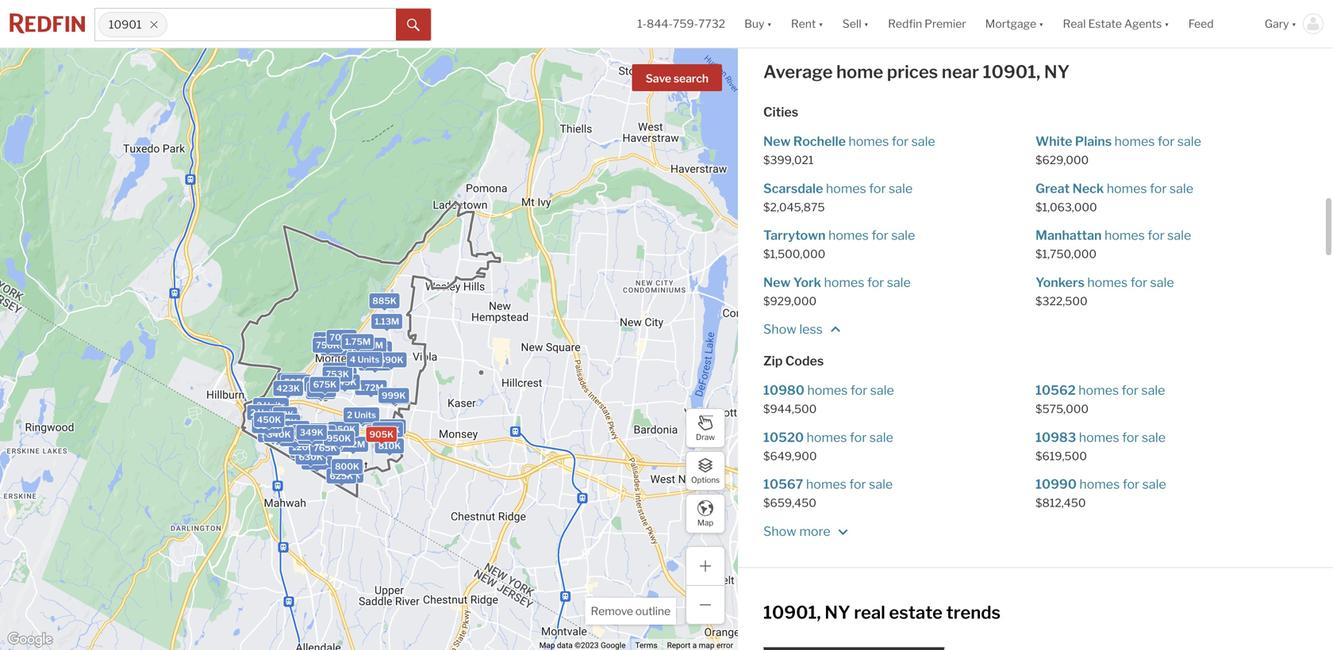 Task type: locate. For each thing, give the bounding box(es) containing it.
real
[[1063, 17, 1086, 30]]

1 horizontal spatial 650k
[[376, 425, 400, 435]]

york
[[793, 275, 821, 290]]

650k up 1.12m
[[332, 424, 356, 435]]

new up $399,021
[[763, 134, 791, 149]]

▾ for sell ▾
[[864, 17, 869, 30]]

homes down the 10983 homes for sale $619,500
[[1080, 477, 1120, 493]]

1 ▾ from the left
[[767, 17, 772, 30]]

0 vertical spatial new
[[763, 134, 791, 149]]

$812,450
[[1036, 497, 1086, 510]]

for down 10520 homes for sale $649,900
[[849, 477, 866, 493]]

10520 homes for sale $649,900
[[763, 430, 893, 463]]

700k down 775k
[[305, 458, 329, 468]]

buy ▾ button
[[735, 0, 782, 48]]

650k up 810k
[[376, 425, 400, 435]]

for for 10990
[[1123, 477, 1140, 493]]

for inside 10980 homes for sale $944,500
[[851, 383, 868, 398]]

for inside tarrytown homes for sale $1,500,000
[[872, 228, 889, 243]]

▾ for buy ▾
[[767, 17, 772, 30]]

425k up 340k
[[274, 418, 297, 428]]

0 horizontal spatial ny
[[825, 602, 850, 624]]

for for 10520
[[850, 430, 867, 446]]

1 vertical spatial ny
[[825, 602, 850, 624]]

for inside manhattan homes for sale $1,750,000
[[1148, 228, 1165, 243]]

buy ▾ button
[[744, 0, 772, 48]]

4
[[350, 355, 356, 365]]

homes down codes
[[807, 383, 848, 398]]

homes down '10562 homes for sale $575,000'
[[1079, 430, 1119, 446]]

0 vertical spatial 425k
[[274, 418, 297, 428]]

for inside '10562 homes for sale $575,000'
[[1122, 383, 1139, 398]]

1 new from the top
[[763, 134, 791, 149]]

425k down the 550k
[[283, 434, 306, 445]]

mortgage ▾ button
[[985, 0, 1044, 48]]

redfin
[[888, 17, 922, 30]]

430k
[[365, 344, 389, 354]]

sale inside great neck homes for sale $1,063,000
[[1170, 181, 1194, 196]]

sale inside tarrytown homes for sale $1,500,000
[[891, 228, 915, 243]]

for inside the 10990 homes for sale $812,450
[[1123, 477, 1140, 493]]

homes inside the 10990 homes for sale $812,450
[[1080, 477, 1120, 493]]

for inside 10520 homes for sale $649,900
[[850, 430, 867, 446]]

10901,
[[983, 61, 1041, 83], [763, 602, 821, 624]]

homes for 10990
[[1080, 477, 1120, 493]]

real estate agents ▾ button
[[1054, 0, 1179, 48]]

for inside new york homes for sale $929,000
[[867, 275, 884, 290]]

ny left real
[[825, 602, 850, 624]]

for down '10562 homes for sale $575,000'
[[1122, 430, 1139, 446]]

draw button
[[686, 409, 725, 448]]

0 vertical spatial 10901,
[[983, 61, 1041, 83]]

sale for 10520
[[870, 430, 893, 446]]

prices
[[887, 61, 938, 83]]

new for new york
[[763, 275, 791, 290]]

2
[[257, 401, 262, 411], [250, 408, 256, 418], [347, 410, 352, 421], [296, 428, 301, 438], [299, 431, 304, 442], [299, 436, 304, 446], [299, 437, 305, 447]]

sale inside manhattan homes for sale $1,750,000
[[1168, 228, 1191, 243]]

10990
[[1036, 477, 1077, 493]]

homes right neck on the top
[[1107, 181, 1147, 196]]

700k up 1.10m
[[330, 333, 354, 343]]

for for tarrytown
[[872, 228, 889, 243]]

595k
[[284, 377, 308, 388]]

475k
[[269, 422, 292, 433], [309, 428, 332, 439]]

new up "$929,000"
[[763, 275, 791, 290]]

remove outline
[[591, 605, 671, 619]]

for down new rochelle homes for sale $399,021
[[869, 181, 886, 196]]

new inside new rochelle homes for sale $399,021
[[763, 134, 791, 149]]

homes right york
[[824, 275, 865, 290]]

for down manhattan homes for sale $1,750,000
[[1131, 275, 1148, 290]]

great neck homes for sale $1,063,000
[[1036, 181, 1194, 214]]

10983
[[1036, 430, 1076, 446]]

for down prices
[[892, 134, 909, 149]]

for down scarsdale homes for sale $2,045,875
[[872, 228, 889, 243]]

homes inside '10567 homes for sale $659,450'
[[806, 477, 847, 493]]

scarsdale homes for sale $2,045,875
[[763, 181, 913, 214]]

for inside great neck homes for sale $1,063,000
[[1150, 181, 1167, 196]]

1 vertical spatial new
[[763, 275, 791, 290]]

for inside scarsdale homes for sale $2,045,875
[[869, 181, 886, 196]]

show down "$929,000"
[[763, 322, 797, 337]]

show for show less
[[763, 322, 797, 337]]

6 ▾ from the left
[[1292, 17, 1297, 30]]

sale for 10983
[[1142, 430, 1166, 446]]

670k
[[379, 422, 403, 432]]

feed
[[1189, 17, 1214, 30]]

for down the 10983 homes for sale $619,500
[[1123, 477, 1140, 493]]

sale inside '10562 homes for sale $575,000'
[[1141, 383, 1165, 398]]

1 show from the top
[[763, 322, 797, 337]]

$659,450
[[763, 497, 817, 510]]

523k
[[309, 387, 333, 397]]

0 vertical spatial 700k
[[330, 333, 354, 343]]

275k
[[296, 438, 319, 449]]

▾ right sell
[[864, 17, 869, 30]]

homes down manhattan homes for sale $1,750,000
[[1087, 275, 1128, 290]]

mortgage ▾ button
[[976, 0, 1054, 48]]

3 ▾ from the left
[[864, 17, 869, 30]]

for right plains
[[1158, 134, 1175, 149]]

google image
[[4, 630, 56, 651]]

$619,500
[[1036, 450, 1087, 463]]

83k
[[276, 410, 294, 420]]

homes down great neck homes for sale $1,063,000
[[1105, 228, 1145, 243]]

ny up the cities heading
[[1044, 61, 1070, 83]]

sale inside 'white plains homes for sale $629,000'
[[1178, 134, 1201, 149]]

for up 10520 homes for sale $649,900
[[851, 383, 868, 398]]

homes for manhattan
[[1105, 228, 1145, 243]]

homes inside '10562 homes for sale $575,000'
[[1079, 383, 1119, 398]]

0 horizontal spatial 650k
[[332, 424, 356, 435]]

for for scarsdale
[[869, 181, 886, 196]]

for inside yonkers homes for sale $322,500
[[1131, 275, 1148, 290]]

690k
[[379, 355, 404, 365]]

for down tarrytown homes for sale $1,500,000
[[867, 275, 884, 290]]

homes inside tarrytown homes for sale $1,500,000
[[828, 228, 869, 243]]

3
[[296, 428, 302, 438]]

2 ▾ from the left
[[818, 17, 824, 30]]

homes inside scarsdale homes for sale $2,045,875
[[826, 181, 866, 196]]

1.13m
[[375, 317, 399, 327]]

homes inside great neck homes for sale $1,063,000
[[1107, 181, 1147, 196]]

show down $659,450
[[763, 524, 797, 540]]

options
[[691, 476, 720, 485]]

sale inside the 10983 homes for sale $619,500
[[1142, 430, 1166, 446]]

▾ for gary ▾
[[1292, 17, 1297, 30]]

sale inside new york homes for sale $929,000
[[887, 275, 911, 290]]

white
[[1036, 134, 1073, 149]]

homes inside yonkers homes for sale $322,500
[[1087, 275, 1128, 290]]

new inside new york homes for sale $929,000
[[763, 275, 791, 290]]

homes up $575,000
[[1079, 383, 1119, 398]]

show less
[[763, 322, 826, 337]]

801k
[[369, 428, 392, 438]]

homes inside the 10983 homes for sale $619,500
[[1079, 430, 1119, 446]]

520k
[[272, 414, 296, 425]]

for for 10567
[[849, 477, 866, 493]]

563k
[[281, 376, 304, 386]]

homes down 10520 homes for sale $649,900
[[806, 477, 847, 493]]

5 ▾ from the left
[[1164, 17, 1170, 30]]

1 horizontal spatial 10901,
[[983, 61, 1041, 83]]

homes for scarsdale
[[826, 181, 866, 196]]

homes down scarsdale homes for sale $2,045,875
[[828, 228, 869, 243]]

739k
[[288, 434, 311, 445]]

$929,000
[[763, 295, 817, 308]]

10901, left real
[[763, 602, 821, 624]]

for down great neck homes for sale $1,063,000
[[1148, 228, 1165, 243]]

scarsdale
[[763, 181, 823, 196]]

450k up 525k
[[257, 415, 281, 426]]

450k
[[351, 412, 375, 423], [257, 415, 281, 426]]

average home prices near 10901, ny
[[763, 61, 1070, 83]]

550k
[[282, 424, 306, 434]]

for
[[892, 134, 909, 149], [1158, 134, 1175, 149], [869, 181, 886, 196], [1150, 181, 1167, 196], [872, 228, 889, 243], [1148, 228, 1165, 243], [867, 275, 884, 290], [1131, 275, 1148, 290], [851, 383, 868, 398], [1122, 383, 1139, 398], [850, 430, 867, 446], [1122, 430, 1139, 446], [849, 477, 866, 493], [1123, 477, 1140, 493]]

save search
[[646, 72, 709, 85]]

sale for scarsdale
[[889, 181, 913, 196]]

homes down 10980 homes for sale $944,500
[[807, 430, 847, 446]]

gary ▾
[[1265, 17, 1297, 30]]

sale inside yonkers homes for sale $322,500
[[1150, 275, 1174, 290]]

for down 'white plains homes for sale $629,000'
[[1150, 181, 1167, 196]]

2 units
[[257, 401, 286, 411], [250, 408, 279, 418], [347, 410, 376, 421], [296, 428, 325, 438], [299, 431, 328, 442], [299, 436, 328, 446], [299, 437, 329, 447]]

0 horizontal spatial 450k
[[257, 415, 281, 426]]

cities heading
[[763, 104, 1308, 121]]

356k
[[303, 437, 327, 448]]

245k
[[294, 443, 318, 453]]

2 new from the top
[[763, 275, 791, 290]]

sale
[[912, 134, 935, 149], [1178, 134, 1201, 149], [889, 181, 913, 196], [1170, 181, 1194, 196], [891, 228, 915, 243], [1168, 228, 1191, 243], [887, 275, 911, 290], [1150, 275, 1174, 290], [870, 383, 894, 398], [1141, 383, 1165, 398], [870, 430, 893, 446], [1142, 430, 1166, 446], [869, 477, 893, 493], [1142, 477, 1166, 493]]

450k up 801k
[[351, 412, 375, 423]]

328k
[[304, 428, 328, 438]]

▾ for mortgage ▾
[[1039, 17, 1044, 30]]

homes inside new rochelle homes for sale $399,021
[[849, 134, 889, 149]]

4 ▾ from the left
[[1039, 17, 1044, 30]]

sale for tarrytown
[[891, 228, 915, 243]]

new york homes for sale $929,000
[[763, 275, 911, 308]]

white plains homes for sale $629,000
[[1036, 134, 1201, 167]]

2 show from the top
[[763, 524, 797, 540]]

1 horizontal spatial 475k
[[309, 428, 332, 439]]

homes inside 10980 homes for sale $944,500
[[807, 383, 848, 398]]

homes down new rochelle homes for sale $399,021
[[826, 181, 866, 196]]

sale inside 10980 homes for sale $944,500
[[870, 383, 894, 398]]

0 vertical spatial ny
[[1044, 61, 1070, 83]]

remove
[[591, 605, 633, 619]]

homes right plains
[[1115, 134, 1155, 149]]

sale inside the 10990 homes for sale $812,450
[[1142, 477, 1166, 493]]

sale inside 10520 homes for sale $649,900
[[870, 430, 893, 446]]

▾ right agents
[[1164, 17, 1170, 30]]

homes right rochelle
[[849, 134, 889, 149]]

for for 10562
[[1122, 383, 1139, 398]]

▾ right buy
[[767, 17, 772, 30]]

remove outline button
[[585, 598, 676, 625]]

homes inside 'white plains homes for sale $629,000'
[[1115, 134, 1155, 149]]

for inside new rochelle homes for sale $399,021
[[892, 134, 909, 149]]

775k
[[307, 447, 330, 457]]

map region
[[0, 24, 811, 651]]

for down 10980 homes for sale $944,500
[[850, 430, 867, 446]]

10901, up the cities heading
[[983, 61, 1041, 83]]

700k
[[330, 333, 354, 343], [305, 458, 329, 468]]

▾ right gary
[[1292, 17, 1297, 30]]

redfin premier
[[888, 17, 966, 30]]

None search field
[[167, 9, 396, 40]]

sale inside '10567 homes for sale $659,450'
[[869, 477, 893, 493]]

0 vertical spatial show
[[763, 322, 797, 337]]

buy
[[744, 17, 765, 30]]

sale inside scarsdale homes for sale $2,045,875
[[889, 181, 913, 196]]

for inside the 10983 homes for sale $619,500
[[1122, 430, 1139, 446]]

$1,750,000
[[1036, 248, 1097, 261]]

1 vertical spatial show
[[763, 524, 797, 540]]

1-844-759-7732
[[637, 17, 725, 30]]

▾ right the mortgage
[[1039, 17, 1044, 30]]

753k
[[326, 369, 349, 380]]

795k
[[316, 438, 339, 449]]

sale for 10980
[[870, 383, 894, 398]]

homes inside manhattan homes for sale $1,750,000
[[1105, 228, 1145, 243]]

650k
[[332, 424, 356, 435], [376, 425, 400, 435]]

950k
[[327, 434, 351, 444]]

rent ▾
[[791, 17, 824, 30]]

10901
[[109, 18, 142, 31]]

1 vertical spatial 700k
[[305, 458, 329, 468]]

1-
[[637, 17, 647, 30]]

homes inside 10520 homes for sale $649,900
[[807, 430, 847, 446]]

▾ for rent ▾
[[818, 17, 824, 30]]

mortgage
[[985, 17, 1036, 30]]

$2,045,875
[[763, 201, 825, 214]]

139k
[[294, 446, 316, 456]]

for for 10983
[[1122, 430, 1139, 446]]

for up the 10983 homes for sale $619,500
[[1122, 383, 1139, 398]]

▾ right rent
[[818, 17, 824, 30]]

905k
[[369, 430, 394, 440]]

for inside '10567 homes for sale $659,450'
[[849, 477, 866, 493]]

0 horizontal spatial 10901,
[[763, 602, 821, 624]]

1 vertical spatial 425k
[[283, 434, 306, 445]]



Task type: vqa. For each thing, say whether or not it's contained in the screenshot.


Task type: describe. For each thing, give the bounding box(es) containing it.
sale for yonkers
[[1150, 275, 1174, 290]]

610k
[[310, 385, 333, 395]]

manhattan homes for sale $1,750,000
[[1036, 228, 1191, 261]]

new rochelle homes for sale $399,021
[[763, 134, 935, 167]]

0 horizontal spatial 475k
[[269, 422, 292, 433]]

new for new rochelle
[[763, 134, 791, 149]]

yonkers
[[1036, 275, 1085, 290]]

search
[[674, 72, 709, 85]]

trends
[[946, 602, 1001, 624]]

750k
[[316, 341, 340, 351]]

sale for 10990
[[1142, 477, 1166, 493]]

140k
[[309, 442, 332, 452]]

real estate agents ▾
[[1063, 17, 1170, 30]]

more
[[799, 524, 831, 540]]

0 horizontal spatial 700k
[[305, 458, 329, 468]]

submit search image
[[407, 19, 420, 32]]

estate
[[889, 602, 943, 624]]

1.72m
[[358, 383, 384, 393]]

remove 10901 image
[[149, 20, 159, 29]]

335k
[[304, 426, 328, 436]]

837k
[[326, 366, 349, 376]]

3 units
[[296, 428, 326, 438]]

10990 homes for sale $812,450
[[1036, 477, 1166, 510]]

homes for 10567
[[806, 477, 847, 493]]

7732
[[698, 17, 725, 30]]

810k
[[378, 441, 401, 452]]

premier
[[925, 17, 966, 30]]

mortgage ▾
[[985, 17, 1044, 30]]

homes inside new york homes for sale $929,000
[[824, 275, 865, 290]]

2.42m
[[356, 340, 383, 351]]

1 horizontal spatial 450k
[[351, 412, 375, 423]]

near
[[942, 61, 979, 83]]

homes for 10983
[[1079, 430, 1119, 446]]

homes for tarrytown
[[828, 228, 869, 243]]

$322,500
[[1036, 295, 1088, 308]]

homes for 10980
[[807, 383, 848, 398]]

715k
[[269, 421, 291, 432]]

sale for 10562
[[1141, 383, 1165, 398]]

sell ▾
[[843, 17, 869, 30]]

415k
[[305, 429, 328, 439]]

agents
[[1124, 17, 1162, 30]]

neck
[[1073, 181, 1104, 196]]

10567 homes for sale $659,450
[[763, 477, 893, 510]]

sale for manhattan
[[1168, 228, 1191, 243]]

zip codes
[[763, 354, 824, 369]]

955k
[[330, 370, 353, 380]]

765k
[[314, 443, 337, 454]]

580k
[[320, 429, 345, 439]]

cities
[[763, 104, 798, 120]]

$629,000
[[1036, 154, 1089, 167]]

995k
[[336, 471, 360, 481]]

zip
[[763, 354, 783, 369]]

for for yonkers
[[1131, 275, 1148, 290]]

save search button
[[632, 64, 722, 91]]

draw
[[696, 433, 715, 442]]

420k
[[279, 433, 303, 443]]

codes
[[785, 354, 824, 369]]

for inside 'white plains homes for sale $629,000'
[[1158, 134, 1175, 149]]

10983 homes for sale $619,500
[[1036, 430, 1166, 463]]

120k
[[292, 442, 314, 453]]

630k
[[299, 453, 323, 463]]

tarrytown homes for sale $1,500,000
[[763, 228, 915, 261]]

sale inside new rochelle homes for sale $399,021
[[912, 134, 935, 149]]

845k
[[333, 377, 357, 388]]

10567
[[763, 477, 803, 493]]

homes for yonkers
[[1087, 275, 1128, 290]]

sell ▾ button
[[833, 0, 879, 48]]

homes for 10520
[[807, 430, 847, 446]]

1.54m
[[362, 358, 388, 369]]

10980
[[763, 383, 805, 398]]

1 horizontal spatial 700k
[[330, 333, 354, 343]]

130k
[[309, 437, 332, 447]]

tarrytown
[[763, 228, 826, 243]]

rent ▾ button
[[782, 0, 833, 48]]

manhattan
[[1036, 228, 1102, 243]]

for for manhattan
[[1148, 228, 1165, 243]]

great
[[1036, 181, 1070, 196]]

sell ▾ button
[[843, 0, 869, 48]]

less
[[799, 322, 823, 337]]

$399,021
[[763, 154, 814, 167]]

1 vertical spatial 10901,
[[763, 602, 821, 624]]

sale for 10567
[[869, 477, 893, 493]]

999k
[[382, 391, 406, 401]]

buy ▾
[[744, 17, 772, 30]]

10980 homes for sale $944,500
[[763, 383, 894, 416]]

map button
[[686, 494, 725, 534]]

1 horizontal spatial ny
[[1044, 61, 1070, 83]]

255k
[[303, 437, 327, 448]]

1.10m
[[324, 343, 349, 354]]

outline
[[635, 605, 671, 619]]

10901, ny real estate trends
[[763, 602, 1001, 624]]

4 units
[[350, 355, 380, 365]]

homes for 10562
[[1079, 383, 1119, 398]]

1.12m
[[341, 440, 365, 450]]

feed button
[[1179, 0, 1255, 48]]

save
[[646, 72, 671, 85]]

estate
[[1088, 17, 1122, 30]]

show for show more
[[763, 524, 797, 540]]

349k
[[300, 428, 324, 438]]

$575,000
[[1036, 403, 1089, 416]]

yonkers homes for sale $322,500
[[1036, 275, 1174, 308]]

redfin premier button
[[879, 0, 976, 48]]

real estate agents ▾ link
[[1063, 0, 1170, 48]]

885k
[[373, 296, 397, 306]]

for for 10980
[[851, 383, 868, 398]]

real
[[854, 602, 885, 624]]

zip codes heading
[[763, 353, 1308, 370]]



